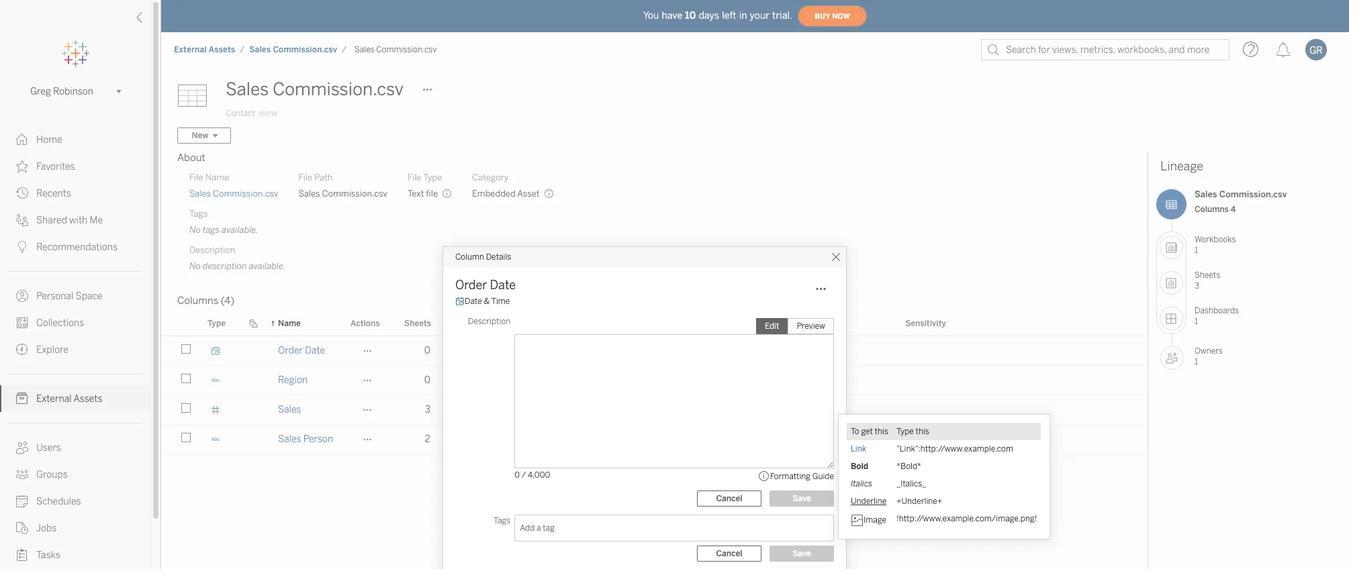 Task type: describe. For each thing, give the bounding box(es) containing it.
tags
[[203, 225, 220, 235]]

4
[[1231, 205, 1236, 214]]

collections link
[[0, 310, 150, 337]]

sources
[[472, 319, 502, 328]]

external assets
[[36, 394, 102, 405]]

table image
[[177, 76, 218, 116]]

in
[[739, 10, 747, 21]]

1 horizontal spatial /
[[342, 45, 347, 54]]

external for external assets / sales commission.csv /
[[174, 45, 207, 54]]

by text only_f5he34f image for favorites
[[16, 161, 28, 173]]

formatting guide
[[770, 472, 834, 482]]

details
[[486, 253, 511, 262]]

4,000
[[528, 471, 550, 480]]

sensitivity
[[906, 319, 946, 328]]

jobs
[[36, 523, 57, 535]]

groups link
[[0, 461, 150, 488]]

row group containing order date
[[161, 337, 1148, 455]]

shared with me
[[36, 215, 103, 226]]

1 horizontal spatial type
[[423, 173, 442, 183]]

owners
[[1195, 347, 1223, 356]]

sales inside file name sales commission.csv
[[189, 189, 211, 199]]

cancel for description
[[716, 494, 743, 504]]

file path sales commission.csv
[[299, 173, 388, 199]]

personal
[[36, 291, 73, 302]]

now
[[832, 12, 850, 20]]

external assets / sales commission.csv /
[[174, 45, 347, 54]]

commission.csv inside 'sales commission.csv columns 4'
[[1220, 189, 1287, 199]]

by text only_f5he34f image for schedules
[[16, 496, 28, 508]]

(4)
[[221, 295, 235, 307]]

row containing region
[[161, 366, 1148, 396]]

external for external assets
[[36, 394, 72, 405]]

sales link
[[278, 396, 301, 425]]

sheets for sheets
[[404, 319, 431, 328]]

cancel for tags
[[716, 549, 743, 559]]

region
[[278, 375, 308, 386]]

order inside row
[[278, 345, 303, 357]]

1 for workbooks
[[1195, 246, 1198, 255]]

no for no description available.
[[189, 261, 201, 271]]

recommendations
[[36, 242, 118, 253]]

column
[[455, 253, 484, 262]]

sales commission.csv element
[[351, 45, 441, 54]]

text
[[408, 189, 424, 199]]

none text field inside the column details dialog
[[515, 335, 834, 469]]

edit
[[765, 322, 779, 331]]

description for description
[[468, 317, 511, 326]]

sales inside the file path sales commission.csv
[[299, 189, 320, 199]]

groups
[[36, 470, 68, 481]]

tags no tags available.
[[189, 209, 258, 235]]

1 horizontal spatial external assets link
[[173, 44, 236, 55]]

by text only_f5he34f image for recents
[[16, 187, 28, 199]]

assets for external assets
[[73, 394, 102, 405]]

order inside the column details dialog
[[455, 278, 487, 293]]

users
[[36, 443, 61, 454]]

favorites link
[[0, 153, 150, 180]]

workbooks image
[[1160, 236, 1184, 259]]

contact none
[[226, 109, 278, 118]]

region link
[[278, 366, 308, 395]]

&
[[484, 297, 490, 306]]

navigation panel element
[[0, 40, 150, 570]]

description for description no description available.
[[189, 245, 235, 255]]

file for file path
[[299, 173, 312, 183]]

columns (4)
[[177, 295, 235, 307]]

sheets image
[[1160, 271, 1184, 295]]

actions
[[351, 319, 380, 328]]

sales inside 'link'
[[278, 434, 301, 445]]

description
[[203, 261, 247, 271]]

about
[[177, 152, 205, 164]]

tags for tags no tags available.
[[189, 209, 208, 219]]

columns inside 'sales commission.csv columns 4'
[[1195, 205, 1229, 214]]

lineage
[[1161, 159, 1204, 174]]

0 vertical spatial date
[[490, 278, 516, 293]]

columns image
[[1157, 189, 1187, 220]]

tasks
[[36, 550, 60, 562]]

schedules link
[[0, 488, 150, 515]]

shared
[[36, 215, 67, 226]]

0 horizontal spatial columns
[[177, 295, 219, 307]]

preview
[[797, 322, 826, 331]]

0 for region
[[424, 375, 431, 386]]

left
[[722, 10, 737, 21]]

0 horizontal spatial order date
[[278, 345, 325, 357]]

1 for dashboards
[[1195, 317, 1198, 326]]

you
[[643, 10, 659, 21]]

available. for description no description available.
[[249, 261, 286, 271]]

collections
[[36, 318, 84, 329]]

date & time image
[[211, 346, 220, 356]]

date inside row
[[305, 345, 325, 357]]

trial.
[[773, 10, 793, 21]]

owners image
[[1161, 347, 1184, 370]]

1 vertical spatial sales commission.csv link
[[189, 188, 278, 200]]

explore link
[[0, 337, 150, 363]]

this file type can only contain a single table. image
[[442, 189, 452, 199]]

tags for tags
[[494, 517, 511, 526]]

dashboards image
[[1160, 307, 1184, 330]]

workbooks
[[1195, 235, 1236, 244]]

information image
[[758, 471, 770, 483]]

commission.csv inside file name sales commission.csv
[[213, 189, 278, 199]]

data
[[452, 319, 470, 328]]

jobs link
[[0, 515, 150, 542]]

by text only_f5he34f image for home
[[16, 134, 28, 146]]

home
[[36, 134, 62, 146]]

data sources
[[452, 319, 502, 328]]

asset
[[517, 189, 540, 199]]

sheets for sheets 3
[[1195, 271, 1221, 280]]

0 horizontal spatial external assets link
[[0, 386, 150, 412]]

type inside grid
[[208, 319, 226, 328]]

explore
[[36, 345, 68, 356]]

embedded
[[472, 189, 516, 199]]

with
[[69, 215, 87, 226]]

row containing sales
[[161, 396, 1148, 425]]

you have 10 days left in your trial.
[[643, 10, 793, 21]]

3 inside "sheets 3"
[[1195, 281, 1200, 291]]

sales person
[[278, 434, 333, 445]]

main navigation. press the up and down arrow keys to access links. element
[[0, 126, 150, 570]]

grid containing order date
[[161, 311, 1148, 570]]

name inside file name sales commission.csv
[[205, 173, 229, 183]]

person
[[303, 434, 333, 445]]

0 for order date
[[424, 345, 431, 357]]

embedded asset
[[472, 189, 540, 199]]

have
[[662, 10, 683, 21]]

buy now button
[[798, 5, 867, 27]]



Task type: locate. For each thing, give the bounding box(es) containing it.
days
[[699, 10, 720, 21]]

by text only_f5he34f image inside recommendations link
[[16, 241, 28, 253]]

external assets link
[[173, 44, 236, 55], [0, 386, 150, 412]]

file for file name
[[189, 173, 203, 183]]

cancel button
[[697, 491, 762, 507], [697, 546, 762, 562]]

external up "table" image at the left top of the page
[[174, 45, 207, 54]]

personal space
[[36, 291, 102, 302]]

by text only_f5he34f image inside users "link"
[[16, 442, 28, 454]]

0 horizontal spatial assets
[[73, 394, 102, 405]]

columns
[[1195, 205, 1229, 214], [177, 295, 219, 307]]

0 vertical spatial no
[[189, 225, 201, 235]]

row containing order date
[[161, 337, 1148, 366]]

1 down "workbooks"
[[1195, 246, 1198, 255]]

date up time
[[490, 278, 516, 293]]

row containing sales person
[[161, 425, 1148, 455]]

1 horizontal spatial order date
[[455, 278, 516, 293]]

1 vertical spatial 3
[[425, 404, 431, 416]]

1 no from the top
[[189, 225, 201, 235]]

by text only_f5he34f image for jobs
[[16, 523, 28, 535]]

0 vertical spatial columns
[[1195, 205, 1229, 214]]

by text only_f5he34f image left the jobs
[[16, 523, 28, 535]]

type down columns (4)
[[208, 319, 226, 328]]

2 file from the left
[[299, 173, 312, 183]]

text file
[[408, 189, 438, 199]]

1 vertical spatial cancel button
[[697, 546, 762, 562]]

file type
[[408, 173, 442, 183]]

0 vertical spatial type
[[423, 173, 442, 183]]

by text only_f5he34f image left users
[[16, 442, 28, 454]]

calendar clock icon image
[[455, 297, 465, 306]]

recommendations link
[[0, 234, 150, 261]]

3 row from the top
[[161, 396, 1148, 425]]

2 1 from the top
[[1195, 317, 1198, 326]]

dashboards
[[1195, 306, 1239, 316]]

1 1 from the top
[[1195, 246, 1198, 255]]

by text only_f5he34f image left explore
[[16, 344, 28, 356]]

1 down dashboards
[[1195, 317, 1198, 326]]

name down about
[[205, 173, 229, 183]]

description down tags in the left of the page
[[189, 245, 235, 255]]

tags inside tags no tags available.
[[189, 209, 208, 219]]

by text only_f5he34f image inside tasks link
[[16, 549, 28, 562]]

order date inside the column details dialog
[[455, 278, 516, 293]]

external assets link up users "link"
[[0, 386, 150, 412]]

0 inside the column details dialog
[[515, 471, 520, 480]]

4 by text only_f5he34f image from the top
[[16, 469, 28, 481]]

0 horizontal spatial external
[[36, 394, 72, 405]]

by text only_f5he34f image inside personal space link
[[16, 290, 28, 302]]

order date link
[[278, 337, 325, 365]]

no left tags in the left of the page
[[189, 225, 201, 235]]

cancel button for description
[[697, 491, 762, 507]]

by text only_f5he34f image left collections
[[16, 317, 28, 329]]

external assets link up "table" image at the left top of the page
[[173, 44, 236, 55]]

guide
[[813, 472, 834, 482]]

0 horizontal spatial name
[[205, 173, 229, 183]]

1 vertical spatial columns
[[177, 295, 219, 307]]

by text only_f5he34f image inside jobs "link"
[[16, 523, 28, 535]]

by text only_f5he34f image for collections
[[16, 317, 28, 329]]

formatting
[[770, 472, 811, 482]]

1 horizontal spatial date
[[465, 297, 482, 306]]

assets for external assets / sales commission.csv /
[[209, 45, 235, 54]]

7 by text only_f5he34f image from the top
[[16, 549, 28, 562]]

sales commission.csv
[[355, 45, 437, 54], [226, 79, 404, 100]]

sheets down workbooks 1
[[1195, 271, 1221, 280]]

name inside grid
[[278, 319, 301, 328]]

owners 1
[[1195, 347, 1223, 366]]

file left path
[[299, 173, 312, 183]]

row
[[161, 337, 1148, 366], [161, 366, 1148, 396], [161, 396, 1148, 425], [161, 425, 1148, 455]]

2
[[425, 434, 431, 445]]

0 vertical spatial sales commission.csv link
[[249, 44, 338, 55]]

file name sales commission.csv
[[189, 173, 278, 199]]

by text only_f5he34f image
[[16, 187, 28, 199], [16, 290, 28, 302], [16, 317, 28, 329], [16, 469, 28, 481], [16, 496, 28, 508], [16, 523, 28, 535], [16, 549, 28, 562]]

sales commission.csv columns 4
[[1195, 189, 1287, 214]]

commission.csv inside the file path sales commission.csv
[[322, 189, 388, 199]]

file
[[189, 173, 203, 183], [299, 173, 312, 183], [408, 173, 422, 183]]

4 by text only_f5he34f image from the top
[[16, 241, 28, 253]]

1 vertical spatial cancel
[[716, 549, 743, 559]]

by text only_f5he34f image inside favorites "link"
[[16, 161, 28, 173]]

3 file from the left
[[408, 173, 422, 183]]

description inside the column details dialog
[[468, 317, 511, 326]]

3 1 from the top
[[1195, 357, 1198, 366]]

assets up "table" image at the left top of the page
[[209, 45, 235, 54]]

available. for tags no tags available.
[[222, 225, 258, 235]]

1 horizontal spatial order
[[455, 278, 487, 293]]

row group
[[161, 337, 1148, 455]]

1 inside dashboards 1
[[1195, 317, 1198, 326]]

1 vertical spatial sheets
[[404, 319, 431, 328]]

by text only_f5he34f image left schedules
[[16, 496, 28, 508]]

no inside tags no tags available.
[[189, 225, 201, 235]]

1 by text only_f5he34f image from the top
[[16, 187, 28, 199]]

1 vertical spatial description
[[468, 317, 511, 326]]

date & time
[[465, 297, 510, 306]]

list box inside the column details dialog
[[515, 515, 834, 542]]

5 by text only_f5he34f image from the top
[[16, 496, 28, 508]]

1
[[1195, 246, 1198, 255], [1195, 317, 1198, 326], [1195, 357, 1198, 366]]

2 cancel button from the top
[[697, 546, 762, 562]]

by text only_f5he34f image for recommendations
[[16, 241, 28, 253]]

0 vertical spatial order
[[455, 278, 487, 293]]

personal space link
[[0, 283, 150, 310]]

by text only_f5he34f image for groups
[[16, 469, 28, 481]]

list box
[[515, 515, 834, 542]]

by text only_f5he34f image left shared on the left of page
[[16, 214, 28, 226]]

type up file
[[423, 173, 442, 183]]

by text only_f5he34f image left "tasks"
[[16, 549, 28, 562]]

1 vertical spatial name
[[278, 319, 301, 328]]

/ inside the column details dialog
[[522, 471, 526, 480]]

0 vertical spatial external assets link
[[173, 44, 236, 55]]

1 vertical spatial 1
[[1195, 317, 1198, 326]]

name
[[205, 173, 229, 183], [278, 319, 301, 328]]

by text only_f5he34f image left recommendations
[[16, 241, 28, 253]]

no for no tags available.
[[189, 225, 201, 235]]

0 horizontal spatial date
[[305, 345, 325, 357]]

0 horizontal spatial sheets
[[404, 319, 431, 328]]

2 vertical spatial 1
[[1195, 357, 1198, 366]]

0 horizontal spatial tags
[[189, 209, 208, 219]]

1 inside owners 1
[[1195, 357, 1198, 366]]

order date up &
[[455, 278, 516, 293]]

description
[[189, 245, 235, 255], [468, 317, 511, 326]]

1 horizontal spatial file
[[299, 173, 312, 183]]

0 horizontal spatial type
[[208, 319, 226, 328]]

columns left 4
[[1195, 205, 1229, 214]]

2 by text only_f5he34f image from the top
[[16, 290, 28, 302]]

0 horizontal spatial order
[[278, 345, 303, 357]]

1 vertical spatial assets
[[73, 394, 102, 405]]

by text only_f5he34f image left home
[[16, 134, 28, 146]]

sales person link
[[278, 425, 333, 454]]

1 vertical spatial date
[[465, 297, 482, 306]]

0 vertical spatial sheets
[[1195, 271, 1221, 280]]

cancel
[[716, 494, 743, 504], [716, 549, 743, 559]]

new
[[192, 131, 209, 140]]

by text only_f5he34f image for explore
[[16, 344, 28, 356]]

1 vertical spatial available.
[[249, 261, 286, 271]]

time
[[491, 297, 510, 306]]

buy
[[815, 12, 830, 20]]

2 horizontal spatial date
[[490, 278, 516, 293]]

0 horizontal spatial 3
[[425, 404, 431, 416]]

1 row from the top
[[161, 337, 1148, 366]]

/ up contact
[[240, 45, 245, 54]]

1 vertical spatial order date
[[278, 345, 325, 357]]

order up 'calendar clock icon'
[[455, 278, 487, 293]]

1 inside workbooks 1
[[1195, 246, 1198, 255]]

3 up 2
[[425, 404, 431, 416]]

by text only_f5he34f image inside shared with me 'link'
[[16, 214, 28, 226]]

new button
[[177, 128, 231, 144]]

no left description
[[189, 261, 201, 271]]

by text only_f5he34f image inside collections link
[[16, 317, 28, 329]]

contact
[[226, 109, 255, 118]]

home link
[[0, 126, 150, 153]]

recents
[[36, 188, 71, 199]]

0 vertical spatial order date
[[455, 278, 516, 293]]

1 vertical spatial no
[[189, 261, 201, 271]]

available. right description
[[249, 261, 286, 271]]

4 row from the top
[[161, 425, 1148, 455]]

file inside file name sales commission.csv
[[189, 173, 203, 183]]

by text only_f5he34f image inside recents link
[[16, 187, 28, 199]]

external
[[174, 45, 207, 54], [36, 394, 72, 405]]

string image
[[211, 376, 220, 385]]

0 vertical spatial external
[[174, 45, 207, 54]]

1 vertical spatial order
[[278, 345, 303, 357]]

by text only_f5he34f image left the "groups"
[[16, 469, 28, 481]]

dashboards 1
[[1195, 306, 1239, 326]]

3 inside row
[[425, 404, 431, 416]]

sheets 3
[[1195, 271, 1221, 291]]

order up region
[[278, 345, 303, 357]]

sheets
[[1195, 271, 1221, 280], [404, 319, 431, 328]]

1 horizontal spatial assets
[[209, 45, 235, 54]]

schedules
[[36, 496, 81, 508]]

date
[[490, 278, 516, 293], [465, 297, 482, 306], [305, 345, 325, 357]]

6 by text only_f5he34f image from the top
[[16, 393, 28, 405]]

none
[[259, 109, 278, 118]]

by text only_f5he34f image
[[16, 134, 28, 146], [16, 161, 28, 173], [16, 214, 28, 226], [16, 241, 28, 253], [16, 344, 28, 356], [16, 393, 28, 405], [16, 442, 28, 454]]

0 vertical spatial cancel
[[716, 494, 743, 504]]

2 row from the top
[[161, 366, 1148, 396]]

2 horizontal spatial /
[[522, 471, 526, 480]]

sheets left data
[[404, 319, 431, 328]]

your
[[750, 10, 770, 21]]

assets up users "link"
[[73, 394, 102, 405]]

users link
[[0, 435, 150, 461]]

5 by text only_f5he34f image from the top
[[16, 344, 28, 356]]

by text only_f5he34f image for personal space
[[16, 290, 28, 302]]

/ left sales commission.csv element
[[342, 45, 347, 54]]

by text only_f5he34f image left external assets
[[16, 393, 28, 405]]

by text only_f5he34f image inside schedules link
[[16, 496, 28, 508]]

0 horizontal spatial description
[[189, 245, 235, 255]]

1 horizontal spatial description
[[468, 317, 511, 326]]

0 vertical spatial sales commission.csv
[[355, 45, 437, 54]]

1 vertical spatial external
[[36, 394, 72, 405]]

available. inside tags no tags available.
[[222, 225, 258, 235]]

columns left (4)
[[177, 295, 219, 307]]

tasks link
[[0, 542, 150, 569]]

1 cancel button from the top
[[697, 491, 762, 507]]

2 by text only_f5he34f image from the top
[[16, 161, 28, 173]]

date left &
[[465, 297, 482, 306]]

0
[[424, 345, 431, 357], [424, 375, 431, 386], [515, 471, 520, 480]]

editor mode option group
[[756, 318, 834, 335]]

1 horizontal spatial columns
[[1195, 205, 1229, 214]]

0 vertical spatial description
[[189, 245, 235, 255]]

this table or file is embedded in the published asset on the server, and you can't create a new workbook from it. files embedded in workbooks aren't shared with other tableau site users. image
[[544, 189, 554, 199]]

favorites
[[36, 161, 75, 173]]

1 vertical spatial type
[[208, 319, 226, 328]]

1 cancel from the top
[[716, 494, 743, 504]]

recents link
[[0, 180, 150, 207]]

7 by text only_f5he34f image from the top
[[16, 442, 28, 454]]

description inside description no description available.
[[189, 245, 235, 255]]

assets inside main navigation. press the up and down arrow keys to access links. element
[[73, 394, 102, 405]]

by text only_f5he34f image inside explore link
[[16, 344, 28, 356]]

description down the "date & time"
[[468, 317, 511, 326]]

grid
[[161, 311, 1148, 570]]

3 right sheets icon
[[1195, 281, 1200, 291]]

by text only_f5he34f image inside groups link
[[16, 469, 28, 481]]

2 cancel from the top
[[716, 549, 743, 559]]

1 horizontal spatial external
[[174, 45, 207, 54]]

None text field
[[515, 335, 834, 469]]

0 horizontal spatial file
[[189, 173, 203, 183]]

external down explore
[[36, 394, 72, 405]]

1 horizontal spatial sheets
[[1195, 271, 1221, 280]]

2 horizontal spatial file
[[408, 173, 422, 183]]

by text only_f5he34f image left personal
[[16, 290, 28, 302]]

file up text
[[408, 173, 422, 183]]

0 vertical spatial 0
[[424, 345, 431, 357]]

0 vertical spatial tags
[[189, 209, 208, 219]]

1 horizontal spatial name
[[278, 319, 301, 328]]

1 vertical spatial 0
[[424, 375, 431, 386]]

no
[[189, 225, 201, 235], [189, 261, 201, 271]]

1 vertical spatial tags
[[494, 517, 511, 526]]

column details dialog
[[443, 247, 846, 570]]

0 vertical spatial name
[[205, 173, 229, 183]]

by text only_f5he34f image for tasks
[[16, 549, 28, 562]]

0 vertical spatial available.
[[222, 225, 258, 235]]

category
[[472, 173, 509, 183]]

tags inside the column details dialog
[[494, 517, 511, 526]]

by text only_f5he34f image inside home link
[[16, 134, 28, 146]]

/ left 4,000
[[522, 471, 526, 480]]

order date up region
[[278, 345, 325, 357]]

1 vertical spatial sales commission.csv
[[226, 79, 404, 100]]

date up region
[[305, 345, 325, 357]]

name up the order date link
[[278, 319, 301, 328]]

available. inside description no description available.
[[249, 261, 286, 271]]

10
[[685, 10, 696, 21]]

2 vertical spatial 0
[[515, 471, 520, 480]]

available. up description no description available.
[[222, 225, 258, 235]]

by text only_f5he34f image left recents
[[16, 187, 28, 199]]

0 / 4,000
[[515, 471, 550, 480]]

order
[[455, 278, 487, 293], [278, 345, 303, 357]]

by text only_f5he34f image for shared with me
[[16, 214, 28, 226]]

by text only_f5he34f image for users
[[16, 442, 28, 454]]

path
[[314, 173, 333, 183]]

commission.csv
[[273, 45, 337, 54], [376, 45, 437, 54], [273, 79, 404, 100], [213, 189, 278, 199], [322, 189, 388, 199], [1220, 189, 1287, 199]]

sales inside 'sales commission.csv columns 4'
[[1195, 189, 1217, 199]]

1 horizontal spatial 3
[[1195, 281, 1200, 291]]

workbooks 1
[[1195, 235, 1236, 255]]

0 vertical spatial assets
[[209, 45, 235, 54]]

external inside main navigation. press the up and down arrow keys to access links. element
[[36, 394, 72, 405]]

/
[[240, 45, 245, 54], [342, 45, 347, 54], [522, 471, 526, 480]]

2 no from the top
[[189, 261, 201, 271]]

0 vertical spatial cancel button
[[697, 491, 762, 507]]

by text only_f5he34f image left favorites
[[16, 161, 28, 173]]

0 horizontal spatial /
[[240, 45, 245, 54]]

assets
[[209, 45, 235, 54], [73, 394, 102, 405]]

me
[[90, 215, 103, 226]]

shared with me link
[[0, 207, 150, 234]]

file down about
[[189, 173, 203, 183]]

1 by text only_f5he34f image from the top
[[16, 134, 28, 146]]

3 by text only_f5he34f image from the top
[[16, 317, 28, 329]]

file
[[426, 189, 438, 199]]

1 horizontal spatial tags
[[494, 517, 511, 526]]

file inside the file path sales commission.csv
[[299, 173, 312, 183]]

sales
[[249, 45, 271, 54], [355, 45, 375, 54], [226, 79, 269, 100], [189, 189, 211, 199], [299, 189, 320, 199], [1195, 189, 1217, 199], [278, 404, 301, 416], [278, 434, 301, 445]]

6 by text only_f5he34f image from the top
[[16, 523, 28, 535]]

1 file from the left
[[189, 173, 203, 183]]

2 vertical spatial date
[[305, 345, 325, 357]]

by text only_f5he34f image for external assets
[[16, 393, 28, 405]]

string image
[[211, 435, 220, 444]]

space
[[76, 291, 102, 302]]

3 by text only_f5he34f image from the top
[[16, 214, 28, 226]]

column details
[[455, 253, 511, 262]]

order date
[[455, 278, 516, 293], [278, 345, 325, 357]]

integer image
[[211, 405, 220, 415]]

cancel button for tags
[[697, 546, 762, 562]]

0 vertical spatial 1
[[1195, 246, 1198, 255]]

no inside description no description available.
[[189, 261, 201, 271]]

1 down owners
[[1195, 357, 1198, 366]]

0 vertical spatial 3
[[1195, 281, 1200, 291]]

1 vertical spatial external assets link
[[0, 386, 150, 412]]

buy now
[[815, 12, 850, 20]]

sales commission.csv link
[[249, 44, 338, 55], [189, 188, 278, 200]]



Task type: vqa. For each thing, say whether or not it's contained in the screenshot.
first by text only_f5he34f image from the bottom of the Main Navigation. Press the Up and Down arrow keys to access links. element
yes



